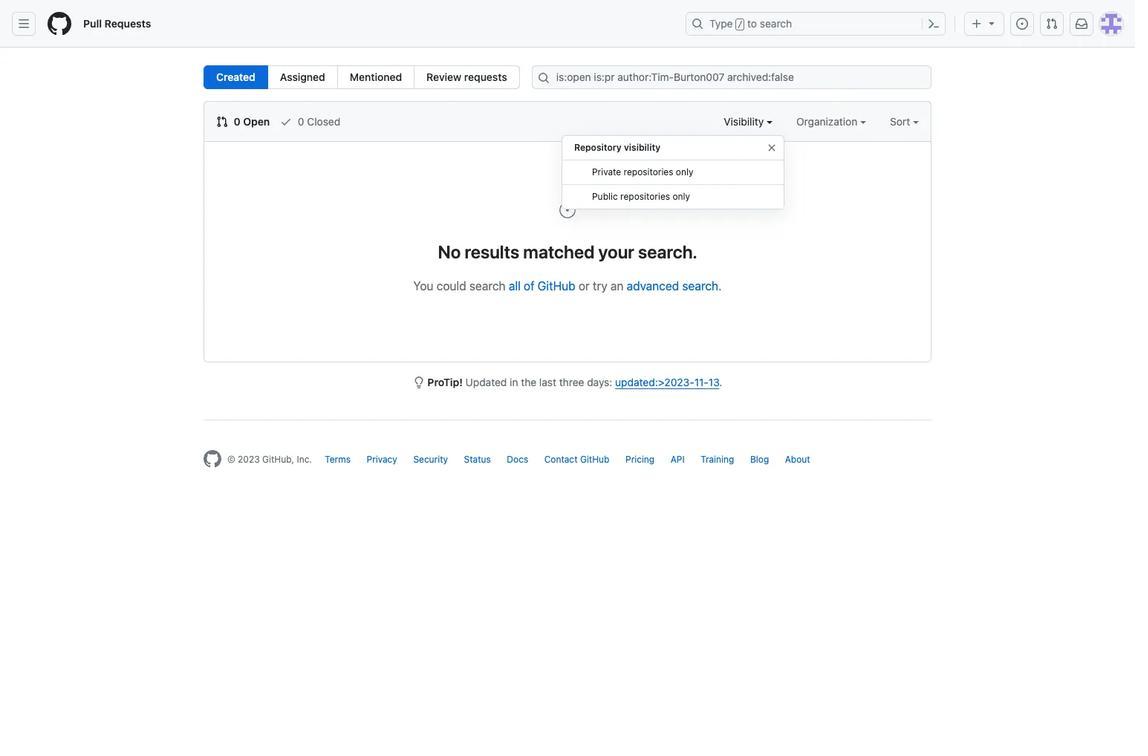 Task type: locate. For each thing, give the bounding box(es) containing it.
mentioned
[[350, 71, 402, 83]]

homepage image left © on the bottom of page
[[204, 450, 221, 468]]

pull requests
[[83, 17, 151, 30]]

updated
[[466, 376, 507, 389]]

1 vertical spatial only
[[673, 191, 690, 202]]

Search all issues text field
[[532, 65, 932, 89]]

triangle down image
[[986, 17, 998, 29]]

0 horizontal spatial 0
[[234, 115, 241, 128]]

search.
[[638, 241, 697, 262]]

git pull request image
[[1046, 18, 1058, 30]]

you
[[413, 279, 434, 293]]

visibility button
[[724, 114, 773, 129]]

type
[[710, 17, 733, 30]]

0 for closed
[[298, 115, 304, 128]]

search left all
[[469, 279, 506, 293]]

homepage image left pull at the left of page
[[48, 12, 71, 36]]

repositories down visibility
[[624, 166, 673, 178]]

requests
[[464, 71, 507, 83]]

or
[[579, 279, 590, 293]]

search image
[[538, 72, 550, 84]]

repository visibility
[[574, 142, 661, 153]]

0 horizontal spatial homepage image
[[48, 12, 71, 36]]

no results matched your search.
[[438, 241, 697, 262]]

1 vertical spatial github
[[580, 454, 610, 465]]

private repositories only link
[[562, 160, 784, 185]]

notifications image
[[1076, 18, 1088, 30]]

0 horizontal spatial search
[[469, 279, 506, 293]]

filter by repository visiblity menu
[[562, 129, 785, 221]]

type / to search
[[710, 17, 792, 30]]

only down private repositories only link
[[673, 191, 690, 202]]

search
[[760, 17, 792, 30], [469, 279, 506, 293], [682, 279, 719, 293]]

0
[[234, 115, 241, 128], [298, 115, 304, 128]]

updated:>2023-11-13 link
[[615, 376, 719, 389]]

assigned link
[[267, 65, 338, 89]]

docs link
[[507, 454, 528, 465]]

0 vertical spatial repositories
[[624, 166, 673, 178]]

repositories down private repositories only at top right
[[620, 191, 670, 202]]

pricing
[[626, 454, 655, 465]]

0 right check icon
[[298, 115, 304, 128]]

© 2023 github, inc.
[[227, 454, 312, 465]]

api link
[[671, 454, 685, 465]]

requests
[[104, 17, 151, 30]]

0 vertical spatial only
[[676, 166, 694, 178]]

protip! updated in the last three days: updated:>2023-11-13 .
[[427, 376, 722, 389]]

only
[[676, 166, 694, 178], [673, 191, 690, 202]]

1 horizontal spatial github
[[580, 454, 610, 465]]

mentioned link
[[337, 65, 415, 89]]

0 open link
[[216, 114, 270, 129]]

blog link
[[750, 454, 769, 465]]

2 0 from the left
[[298, 115, 304, 128]]

all
[[509, 279, 521, 293]]

1 vertical spatial repositories
[[620, 191, 670, 202]]

github
[[538, 279, 576, 293], [580, 454, 610, 465]]

results
[[465, 241, 519, 262]]

pull requests element
[[204, 65, 520, 89]]

1 horizontal spatial homepage image
[[204, 450, 221, 468]]

homepage image
[[48, 12, 71, 36], [204, 450, 221, 468]]

only for public repositories only
[[673, 191, 690, 202]]

pricing link
[[626, 454, 655, 465]]

1 horizontal spatial search
[[682, 279, 719, 293]]

0 vertical spatial .
[[719, 279, 722, 293]]

github right of
[[538, 279, 576, 293]]

sort
[[890, 115, 910, 128]]

github right contact at the bottom of the page
[[580, 454, 610, 465]]

command palette image
[[928, 18, 940, 30]]

contact github
[[544, 454, 610, 465]]

repositories for private
[[624, 166, 673, 178]]

1 0 from the left
[[234, 115, 241, 128]]

1 horizontal spatial 0
[[298, 115, 304, 128]]

could
[[437, 279, 466, 293]]

issue opened image
[[559, 201, 577, 219]]

days:
[[587, 376, 612, 389]]

0 vertical spatial homepage image
[[48, 12, 71, 36]]

all of github link
[[509, 279, 576, 293]]

visibility
[[724, 115, 767, 128]]

0 right git pull request icon
[[234, 115, 241, 128]]

only up public repositories only link at the top of page
[[676, 166, 694, 178]]

light bulb image
[[413, 377, 425, 389]]

search right the to
[[760, 17, 792, 30]]

.
[[719, 279, 722, 293], [719, 376, 722, 389]]

private
[[592, 166, 621, 178]]

Issues search field
[[532, 65, 932, 89]]

repositories
[[624, 166, 673, 178], [620, 191, 670, 202]]

blog
[[750, 454, 769, 465]]

search down search.
[[682, 279, 719, 293]]

plus image
[[971, 18, 983, 30]]

contact
[[544, 454, 578, 465]]

. right advanced
[[719, 279, 722, 293]]

1 vertical spatial .
[[719, 376, 722, 389]]

advanced
[[627, 279, 679, 293]]

organization button
[[796, 114, 866, 129]]

inc.
[[297, 454, 312, 465]]

privacy link
[[367, 454, 397, 465]]

. right 11- on the right of the page
[[719, 376, 722, 389]]

advanced search link
[[627, 279, 719, 293]]

0 vertical spatial github
[[538, 279, 576, 293]]



Task type: vqa. For each thing, say whether or not it's contained in the screenshot.
Blog
yes



Task type: describe. For each thing, give the bounding box(es) containing it.
2 horizontal spatial search
[[760, 17, 792, 30]]

repositories for public
[[620, 191, 670, 202]]

check image
[[280, 116, 292, 128]]

in
[[510, 376, 518, 389]]

review requests link
[[414, 65, 520, 89]]

repository
[[574, 142, 622, 153]]

assigned
[[280, 71, 325, 83]]

matched
[[523, 241, 595, 262]]

terms
[[325, 454, 351, 465]]

2023
[[238, 454, 260, 465]]

close menu image
[[766, 142, 778, 154]]

security link
[[413, 454, 448, 465]]

try
[[593, 279, 608, 293]]

pull
[[83, 17, 102, 30]]

training link
[[701, 454, 734, 465]]

/
[[738, 19, 743, 30]]

privacy
[[367, 454, 397, 465]]

0 open
[[231, 115, 270, 128]]

0 closed
[[295, 115, 340, 128]]

an
[[611, 279, 624, 293]]

0 closed link
[[280, 114, 340, 129]]

the
[[521, 376, 537, 389]]

terms link
[[325, 454, 351, 465]]

issue opened image
[[1016, 18, 1028, 30]]

protip!
[[427, 376, 463, 389]]

public repositories only
[[592, 191, 690, 202]]

sort button
[[890, 114, 919, 129]]

git pull request image
[[216, 116, 228, 128]]

0 horizontal spatial github
[[538, 279, 576, 293]]

no
[[438, 241, 461, 262]]

status
[[464, 454, 491, 465]]

three
[[559, 376, 584, 389]]

organization
[[796, 115, 860, 128]]

1 vertical spatial homepage image
[[204, 450, 221, 468]]

0 for open
[[234, 115, 241, 128]]

only for private repositories only
[[676, 166, 694, 178]]

review
[[427, 71, 462, 83]]

13
[[709, 376, 719, 389]]

security
[[413, 454, 448, 465]]

review requests
[[427, 71, 507, 83]]

training
[[701, 454, 734, 465]]

of
[[524, 279, 535, 293]]

your
[[599, 241, 634, 262]]

11-
[[694, 376, 709, 389]]

status link
[[464, 454, 491, 465]]

you could search all of github or try an advanced search .
[[413, 279, 722, 293]]

to
[[748, 17, 757, 30]]

private repositories only
[[592, 166, 694, 178]]

api
[[671, 454, 685, 465]]

©
[[227, 454, 235, 465]]

last
[[539, 376, 556, 389]]

updated:>2023-
[[615, 376, 694, 389]]

about link
[[785, 454, 810, 465]]

open
[[243, 115, 270, 128]]

contact github link
[[544, 454, 610, 465]]

github,
[[262, 454, 294, 465]]

public
[[592, 191, 618, 202]]

public repositories only link
[[562, 185, 784, 210]]

about
[[785, 454, 810, 465]]

visibility
[[624, 142, 661, 153]]

docs
[[507, 454, 528, 465]]

closed
[[307, 115, 340, 128]]



